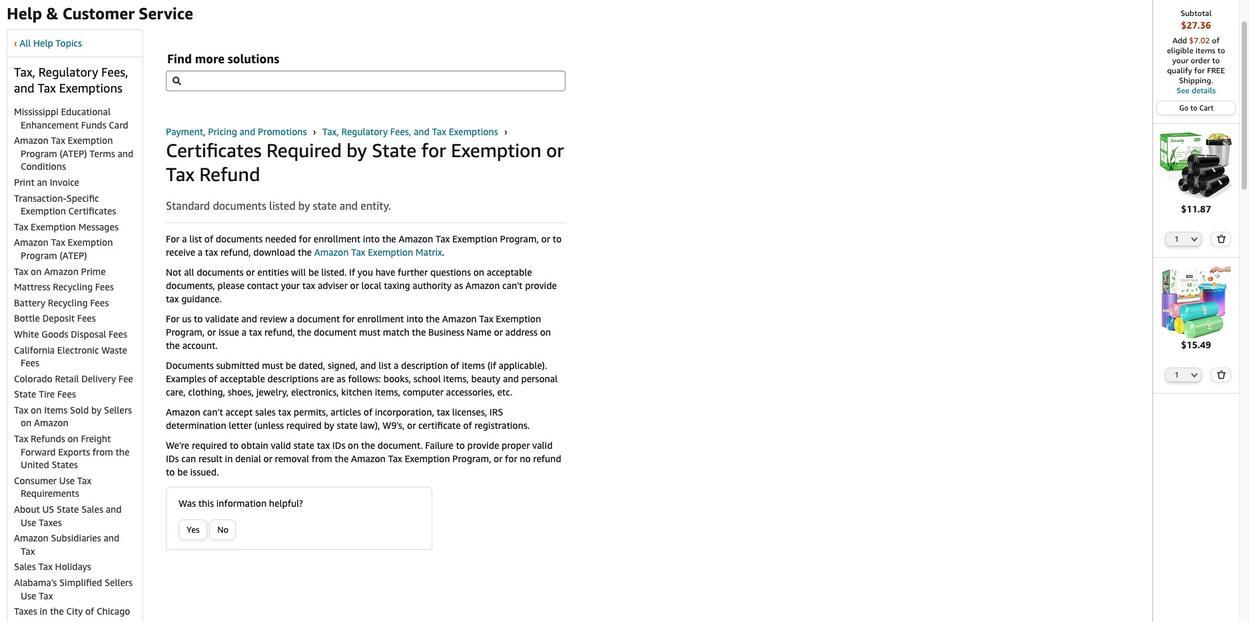 Task type: locate. For each thing, give the bounding box(es) containing it.
on inside not all documents or entities will be listed. if you have further questions on acceptable documents, please contact your tax adviser or local taxing authority as amazon can't             provide tax guidance.
[[474, 267, 484, 278]]

0 vertical spatial document
[[297, 313, 340, 325]]

of inside for a list of documents needed for enrollment into the amazon tax exemption program,             or to receive a tax refund, download the
[[204, 233, 213, 245]]

sales up subsidiaries
[[81, 504, 103, 515]]

law),
[[360, 420, 380, 431]]

dropdown image
[[1192, 236, 1198, 242], [1192, 373, 1198, 378]]

by
[[347, 139, 367, 161], [298, 199, 310, 213], [91, 404, 101, 416], [324, 420, 334, 431]]

documents up download
[[216, 233, 263, 245]]

amazon down law),
[[351, 453, 386, 465]]

be up descriptions
[[286, 360, 296, 371]]

see details
[[1177, 85, 1216, 95]]

1 horizontal spatial into
[[407, 313, 423, 325]]

amazon inside not all documents or entities will be listed. if you have further questions on acceptable documents, please contact your tax adviser or local taxing authority as amazon can't             provide tax guidance.
[[466, 280, 500, 291]]

as down signed,
[[337, 373, 346, 385]]

tax, down all
[[14, 65, 35, 79]]

0 vertical spatial regulatory
[[38, 65, 98, 79]]

in right result
[[225, 453, 233, 465]]

refund, down review
[[265, 327, 295, 338]]

tax inside tax, regulatory fees, and tax exemptions
[[38, 81, 56, 95]]

to inside for a list of documents needed for enrollment into the amazon tax exemption program,             or to receive a tax refund, download the
[[553, 233, 562, 245]]

2 valid from the left
[[532, 440, 553, 451]]

recycling down 'mattress recycling fees' link
[[48, 297, 88, 308]]

1 horizontal spatial exemptions
[[449, 126, 498, 137]]

0 horizontal spatial tax,
[[14, 65, 35, 79]]

a up books,
[[394, 360, 399, 371]]

2 for from the top
[[166, 313, 180, 325]]

items inside of eligible items to your order to qualify for free shipping.
[[1196, 45, 1216, 55]]

No submit
[[210, 521, 235, 540]]

in
[[225, 453, 233, 465], [40, 606, 47, 617]]

of right city
[[85, 606, 94, 617]]

electronics,
[[291, 387, 339, 398]]

can't inside amazon can't accept sales tax permits, articles of incorporation, tax licenses, irs determination letter (unless required by state law), w9's, or certificate of registrations.
[[203, 407, 223, 418]]

certificates inside certificates required by state for exemption or tax refund
[[166, 139, 262, 161]]

1 vertical spatial tax,
[[322, 126, 339, 137]]

2 vertical spatial state
[[294, 440, 315, 451]]

be down can
[[177, 467, 188, 478]]

1 horizontal spatial required
[[286, 420, 322, 431]]

1 vertical spatial items,
[[375, 387, 401, 398]]

regulatory up certificates required by state for exemption or tax refund
[[341, 126, 388, 137]]

tax, inside tax, regulatory fees, and tax exemptions
[[14, 65, 35, 79]]

1 (atep) from the top
[[60, 148, 87, 159]]

be right 'will'
[[308, 267, 319, 278]]

must left match
[[359, 327, 381, 338]]

helpful?
[[269, 498, 303, 509]]

0 vertical spatial delete image
[[1217, 234, 1226, 243]]

1 vertical spatial dropdown image
[[1192, 373, 1198, 378]]

1 vertical spatial must
[[262, 360, 283, 371]]

0 vertical spatial items
[[1196, 45, 1216, 55]]

not all documents or entities will be listed. if you have further questions on acceptable documents, please contact your tax adviser or local taxing authority as amazon can't             provide tax guidance.
[[166, 267, 557, 305]]

provide inside we're required to obtain valid state tax ids on the document. failure to provide             proper valid ids can result in denial or removal from the amazon tax exemption program,             or for no refund to be issued.
[[468, 440, 499, 451]]

your inside not all documents or entities will be listed. if you have further questions on acceptable documents, please contact your tax adviser or local taxing authority as amazon can't             provide tax guidance.
[[281, 280, 300, 291]]

amazon up matrix
[[399, 233, 433, 245]]

accessories,
[[446, 387, 495, 398]]

your left order at the top right of the page
[[1173, 55, 1189, 65]]

and up the 'mississippi'
[[14, 81, 34, 95]]

required
[[286, 420, 322, 431], [192, 440, 227, 451]]

1 horizontal spatial taxes
[[39, 517, 62, 528]]

contact
[[247, 280, 279, 291]]

in inside we're required to obtain valid state tax ids on the document. failure to provide             proper valid ids can result in denial or removal from the amazon tax exemption program,             or for no refund to be issued.
[[225, 453, 233, 465]]

and right terms
[[118, 148, 133, 159]]

from down 'freight'
[[93, 446, 113, 458]]

0 vertical spatial fees,
[[101, 65, 128, 79]]

battery recycling fees link
[[14, 297, 109, 308]]

acceptable
[[487, 267, 532, 278], [220, 373, 265, 385]]

tire
[[39, 389, 55, 400]]

0 horizontal spatial exemptions
[[59, 81, 122, 95]]

dropdown image down $11.87
[[1192, 236, 1198, 242]]

certificates down pricing
[[166, 139, 262, 161]]

items, up "accessories,"
[[443, 373, 469, 385]]

2 horizontal spatial be
[[308, 267, 319, 278]]

0 horizontal spatial in
[[40, 606, 47, 617]]

use down states
[[59, 475, 75, 486]]

documents down refund
[[213, 199, 266, 213]]

0 vertical spatial documents
[[213, 199, 266, 213]]

1 vertical spatial in
[[40, 606, 47, 617]]

sales up alabama's
[[14, 561, 36, 573]]

1 vertical spatial your
[[281, 280, 300, 291]]

1 horizontal spatial as
[[454, 280, 463, 291]]

1 horizontal spatial list
[[379, 360, 391, 371]]

payment, pricing and promotions link
[[166, 126, 309, 137]]

list up books,
[[379, 360, 391, 371]]

as inside not all documents or entities will be listed. if you have further questions on acceptable documents, please contact your tax adviser or local taxing authority as amazon can't             provide tax guidance.
[[454, 280, 463, 291]]

recycling up battery recycling fees link
[[53, 281, 93, 293]]

0 vertical spatial sellers
[[104, 404, 132, 416]]

1 horizontal spatial program,
[[453, 453, 491, 465]]

0 vertical spatial in
[[225, 453, 233, 465]]

enrollment up listed.
[[314, 233, 361, 245]]

1 horizontal spatial ›
[[504, 126, 508, 137]]

for inside the for us to validate and review a document for enrollment into the amazon tax exemption program, or issue a tax refund, the document must match the business name or address             on the account.
[[166, 313, 180, 325]]

for left no
[[505, 453, 518, 465]]

state down colorado on the bottom of the page
[[14, 389, 36, 400]]

questions
[[430, 267, 471, 278]]

certificates inside mississippi educational enhancement funds card amazon tax exemption program (atep) terms and conditions print an invoice transaction-specific exemption certificates tax exemption messages amazon tax exemption program (atep) tax on amazon prime mattress recycling fees battery recycling fees bottle deposit fees white goods disposal fees california electronic waste fees colorado retail delivery fee state tire fees tax on items sold by sellers on amazon tax refunds on freight forward exports from the united states consumer use tax requirements about us state sales and use taxes amazon subsidiaries and tax sales tax holidays alabama's simplified sellers use tax taxes in the city of chicago
[[68, 205, 116, 217]]

2 delete image from the top
[[1217, 371, 1226, 379]]

amazon inside amazon can't accept sales tax permits, articles of incorporation, tax licenses, irs determination letter (unless required by state law), w9's, or certificate of registrations.
[[166, 407, 200, 418]]

1 vertical spatial list
[[379, 360, 391, 371]]

2 (atep) from the top
[[60, 250, 87, 261]]

exemption inside we're required to obtain valid state tax ids on the document. failure to provide             proper valid ids can result in denial or removal from the amazon tax exemption program,             or for no refund to be issued.
[[405, 453, 450, 465]]

kitchen
[[341, 387, 373, 398]]

standard
[[166, 199, 210, 213]]

document down adviser
[[297, 313, 340, 325]]

1 horizontal spatial be
[[286, 360, 296, 371]]

0 vertical spatial help
[[7, 4, 42, 23]]

2 dropdown image from the top
[[1192, 373, 1198, 378]]

use down the about
[[21, 517, 36, 528]]

state up removal
[[294, 440, 315, 451]]

in down alabama's
[[40, 606, 47, 617]]

exports
[[58, 446, 90, 458]]

no
[[217, 525, 229, 535]]

be inside we're required to obtain valid state tax ids on the document. failure to provide             proper valid ids can result in denial or removal from the amazon tax exemption program,             or for no refund to be issued.
[[177, 467, 188, 478]]

0 vertical spatial ids
[[332, 440, 345, 451]]

1 vertical spatial into
[[407, 313, 423, 325]]

amazon up business
[[442, 313, 477, 325]]

from right removal
[[312, 453, 332, 465]]

subtotal $27.36
[[1181, 8, 1212, 31]]

books,
[[384, 373, 411, 385]]

1 horizontal spatial from
[[312, 453, 332, 465]]

tax right sales
[[278, 407, 291, 418]]

certificates required by state for exemption or tax refund article
[[166, 139, 566, 479]]

acceptable up shoes,
[[220, 373, 265, 385]]

1 vertical spatial acceptable
[[220, 373, 265, 385]]

exemptions
[[59, 81, 122, 95], [449, 126, 498, 137]]

to
[[1218, 45, 1226, 55], [1213, 55, 1220, 65], [1191, 103, 1198, 112], [553, 233, 562, 245], [194, 313, 203, 325], [230, 440, 239, 451], [456, 440, 465, 451], [166, 467, 175, 478]]

provide down the 'registrations.'
[[468, 440, 499, 451]]

0 vertical spatial acceptable
[[487, 267, 532, 278]]

required down permits,
[[286, 420, 322, 431]]

0 horizontal spatial state
[[14, 389, 36, 400]]

list
[[189, 233, 202, 245], [379, 360, 391, 371]]

0 vertical spatial items,
[[443, 373, 469, 385]]

state right us
[[57, 504, 79, 515]]

can't
[[502, 280, 523, 291], [203, 407, 223, 418]]

and
[[14, 81, 34, 95], [240, 126, 255, 137], [414, 126, 430, 137], [118, 148, 133, 159], [340, 199, 358, 213], [241, 313, 257, 325], [360, 360, 376, 371], [503, 373, 519, 385], [106, 504, 122, 515], [104, 533, 120, 544]]

for inside of eligible items to your order to qualify for free shipping.
[[1195, 65, 1205, 75]]

payment, pricing and promotions › tax, regulatory fees, and tax exemptions ›
[[166, 126, 510, 137]]

items, down books,
[[375, 387, 401, 398]]

1 vertical spatial for
[[166, 313, 180, 325]]

0 vertical spatial program
[[21, 148, 57, 159]]

and left review
[[241, 313, 257, 325]]

standard documents listed by state and entity.
[[166, 199, 391, 213]]

1 vertical spatial be
[[286, 360, 296, 371]]

1 horizontal spatial sales
[[81, 504, 103, 515]]

help right all
[[33, 37, 53, 49]]

state down articles
[[337, 420, 358, 431]]

0 vertical spatial state
[[372, 139, 417, 161]]

amazon down questions
[[466, 280, 500, 291]]

valid up removal
[[271, 440, 291, 451]]

1 horizontal spatial acceptable
[[487, 267, 532, 278]]

alabama's
[[14, 577, 57, 588]]

0 horizontal spatial regulatory
[[38, 65, 98, 79]]

the down amazon can't accept sales tax permits, articles of incorporation, tax licenses, irs determination letter (unless required by state law), w9's, or certificate of registrations.
[[335, 453, 349, 465]]

be
[[308, 267, 319, 278], [286, 360, 296, 371], [177, 467, 188, 478]]

required inside amazon can't accept sales tax permits, articles of incorporation, tax licenses, irs determination letter (unless required by state law), w9's, or certificate of registrations.
[[286, 420, 322, 431]]

business
[[428, 327, 464, 338]]

refund
[[199, 163, 260, 185]]

2 vertical spatial be
[[177, 467, 188, 478]]

subtotal
[[1181, 8, 1212, 18]]

0 vertical spatial enrollment
[[314, 233, 361, 245]]

by right "sold"
[[91, 404, 101, 416]]

1 dropdown image from the top
[[1192, 236, 1198, 242]]

1 vertical spatial delete image
[[1217, 371, 1226, 379]]

enrollment inside the for us to validate and review a document for enrollment into the amazon tax exemption program, or issue a tax refund, the document must match the business name or address             on the account.
[[357, 313, 404, 325]]

electronic
[[57, 344, 99, 356]]

a inside the documents submitted must be dated, signed, and list a description of items (if applicable). examples of acceptable descriptions are as follows: books, school items, beauty and             personal care, clothing, shoes, jewelry, electronics, kitchen items, computer accessories,             etc.
[[394, 360, 399, 371]]

1 horizontal spatial certificates
[[166, 139, 262, 161]]

from inside mississippi educational enhancement funds card amazon tax exemption program (atep) terms and conditions print an invoice transaction-specific exemption certificates tax exemption messages amazon tax exemption program (atep) tax on amazon prime mattress recycling fees battery recycling fees bottle deposit fees white goods disposal fees california electronic waste fees colorado retail delivery fee state tire fees tax on items sold by sellers on amazon tax refunds on freight forward exports from the united states consumer use tax requirements about us state sales and use taxes amazon subsidiaries and tax sales tax holidays alabama's simplified sellers use tax taxes in the city of chicago
[[93, 446, 113, 458]]

for left free
[[1195, 65, 1205, 75]]

documents submitted must be dated, signed, and list a description of items (if applicable). examples of acceptable descriptions are as follows: books, school items, beauty and             personal care, clothing, shoes, jewelry, electronics, kitchen items, computer accessories,             etc.
[[166, 360, 558, 398]]

regulatory down "topics"
[[38, 65, 98, 79]]

1 vertical spatial provide
[[468, 440, 499, 451]]

items up beauty
[[462, 360, 485, 371]]

as down questions
[[454, 280, 463, 291]]

or inside for a list of documents needed for enrollment into the amazon tax exemption program,             or to receive a tax refund, download the
[[541, 233, 550, 245]]

program,
[[500, 233, 539, 245], [166, 327, 205, 338], [453, 453, 491, 465]]

0 horizontal spatial items
[[462, 360, 485, 371]]

for for for us to validate and review a document for enrollment into the amazon tax exemption program, or issue a tax refund, the document must match the business name or address             on the account.
[[166, 313, 180, 325]]

0 horizontal spatial fees,
[[101, 65, 128, 79]]

0 vertical spatial refund,
[[221, 247, 251, 258]]

1 vertical spatial state
[[337, 420, 358, 431]]

1 vertical spatial (atep)
[[60, 250, 87, 261]]

must up descriptions
[[262, 360, 283, 371]]

for down tax, regulatory fees, and tax exemptions link
[[421, 139, 446, 161]]

0 horizontal spatial refund,
[[221, 247, 251, 258]]

0 vertical spatial exemptions
[[59, 81, 122, 95]]

delete image
[[1217, 234, 1226, 243], [1217, 371, 1226, 379]]

into inside for a list of documents needed for enrollment into the amazon tax exemption program,             or to receive a tax refund, download the
[[363, 233, 380, 245]]

2 › from the left
[[504, 126, 508, 137]]

documents inside not all documents or entities will be listed. if you have further questions on acceptable documents, please contact your tax adviser or local taxing authority as amazon can't             provide tax guidance.
[[197, 267, 244, 278]]

the up dated,
[[297, 327, 311, 338]]

see details link
[[1160, 85, 1233, 95]]

qualify
[[1167, 65, 1193, 75]]

1 valid from the left
[[271, 440, 291, 451]]

documents up please
[[197, 267, 244, 278]]

1 1 from the top
[[1175, 234, 1179, 243]]

must inside the for us to validate and review a document for enrollment into the amazon tax exemption program, or issue a tax refund, the document must match the business name or address             on the account.
[[359, 327, 381, 338]]

colorado
[[14, 373, 52, 384]]

0 horizontal spatial as
[[337, 373, 346, 385]]

go
[[1180, 103, 1189, 112]]

and up etc.
[[503, 373, 519, 385]]

tax inside the for us to validate and review a document for enrollment into the amazon tax exemption program, or issue a tax refund, the document must match the business name or address             on the account.
[[249, 327, 262, 338]]

1 horizontal spatial in
[[225, 453, 233, 465]]

1 vertical spatial sales
[[14, 561, 36, 573]]

for inside certificates required by state for exemption or tax refund
[[421, 139, 446, 161]]

use
[[59, 475, 75, 486], [21, 517, 36, 528], [21, 590, 36, 601]]

enrollment
[[314, 233, 361, 245], [357, 313, 404, 325]]

battery
[[14, 297, 45, 308]]

of up law),
[[364, 407, 373, 418]]

result
[[199, 453, 223, 465]]

0 horizontal spatial ›
[[313, 126, 316, 137]]

yes
[[187, 525, 200, 535]]

refund,
[[221, 247, 251, 258], [265, 327, 295, 338]]

$15.49
[[1181, 339, 1211, 351]]

the up business
[[426, 313, 440, 325]]

1 vertical spatial recycling
[[48, 297, 88, 308]]

for down not all documents or entities will be listed. if you have further questions on acceptable documents, please contact your tax adviser or local taxing authority as amazon can't             provide tax guidance.
[[342, 313, 355, 325]]

requirements
[[21, 488, 79, 499]]

fees, inside tax, regulatory fees, and tax exemptions
[[101, 65, 128, 79]]

an
[[37, 177, 47, 188]]

1 horizontal spatial valid
[[532, 440, 553, 451]]

ids
[[332, 440, 345, 451], [166, 453, 179, 465]]

by right listed
[[298, 199, 310, 213]]

0 horizontal spatial provide
[[468, 440, 499, 451]]

state down tax, regulatory fees, and tax exemptions link
[[372, 139, 417, 161]]

tax,
[[14, 65, 35, 79], [322, 126, 339, 137]]

from inside we're required to obtain valid state tax ids on the document. failure to provide             proper valid ids can result in denial or removal from the amazon tax exemption program,             or for no refund to be issued.
[[312, 453, 332, 465]]

for left us
[[166, 313, 180, 325]]

0 horizontal spatial can't
[[203, 407, 223, 418]]

provide up address
[[525, 280, 557, 291]]

tax down permits,
[[317, 440, 330, 451]]

customer
[[62, 4, 135, 23]]

None submit
[[1212, 232, 1230, 246], [1212, 369, 1230, 382], [1212, 232, 1230, 246], [1212, 369, 1230, 382]]

1 vertical spatial required
[[192, 440, 227, 451]]

delete image for $15.49
[[1217, 371, 1226, 379]]

details
[[1192, 85, 1216, 95]]

the down law),
[[361, 440, 375, 451]]

search image
[[173, 76, 181, 85]]

amazon up determination
[[166, 407, 200, 418]]

entities
[[257, 267, 289, 278]]

account.
[[182, 340, 218, 351]]

list inside the documents submitted must be dated, signed, and list a description of items (if applicable). examples of acceptable descriptions are as follows: books, school items, beauty and             personal care, clothing, shoes, jewelry, electronics, kitchen items, computer accessories,             etc.
[[379, 360, 391, 371]]

1 vertical spatial as
[[337, 373, 346, 385]]

the right exports
[[116, 446, 130, 458]]

0 vertical spatial tax,
[[14, 65, 35, 79]]

fees, up certificates required by state for exemption or tax refund
[[390, 126, 411, 137]]

hommaly 1.2 gallon 240 pcs small black trash bags, strong garbage bags, bathroom trash can bin liners unscented, mini plastic bags for office, waste basket liner, fit 3,4.5,6 liters, 0.5,0.8,1,1.2 gal image
[[1160, 129, 1233, 202]]

information
[[216, 498, 267, 509]]

by inside amazon can't accept sales tax permits, articles of incorporation, tax licenses, irs determination letter (unless required by state law), w9's, or certificate of registrations.
[[324, 420, 334, 431]]

1 vertical spatial can't
[[203, 407, 223, 418]]

help & customer service
[[7, 4, 193, 23]]

1 for from the top
[[166, 233, 180, 245]]

2 vertical spatial program,
[[453, 453, 491, 465]]

bottle
[[14, 313, 40, 324]]

2 horizontal spatial program,
[[500, 233, 539, 245]]

1 vertical spatial taxes
[[14, 606, 37, 617]]

tax, regulatory fees, and tax exemptions
[[14, 65, 128, 95]]

of eligible items to your order to qualify for free shipping.
[[1167, 35, 1226, 85]]

1 vertical spatial enrollment
[[357, 313, 404, 325]]

fee
[[118, 373, 133, 384]]

program, inside we're required to obtain valid state tax ids on the document. failure to provide             proper valid ids can result in denial or removal from the amazon tax exemption program,             or for no refund to be issued.
[[453, 453, 491, 465]]

sellers
[[104, 404, 132, 416], [105, 577, 133, 588]]

your down 'will'
[[281, 280, 300, 291]]

certificates required by state for exemption or tax refund
[[166, 139, 564, 185]]

sold
[[70, 404, 89, 416]]

ids down we're
[[166, 453, 179, 465]]

documents,
[[166, 280, 215, 291]]

1 horizontal spatial items
[[1196, 45, 1216, 55]]

or inside certificates required by state for exemption or tax refund
[[547, 139, 564, 161]]

tax down review
[[249, 327, 262, 338]]

2 1 from the top
[[1175, 371, 1179, 379]]

program, inside the for us to validate and review a document for enrollment into the amazon tax exemption program, or issue a tax refund, the document must match the business name or address             on the account.
[[166, 327, 205, 338]]

0 vertical spatial (atep)
[[60, 148, 87, 159]]

on up exports
[[68, 433, 78, 445]]

certificates down specific
[[68, 205, 116, 217]]

1 › from the left
[[313, 126, 316, 137]]

items inside the documents submitted must be dated, signed, and list a description of items (if applicable). examples of acceptable descriptions are as follows: books, school items, beauty and             personal care, clothing, shoes, jewelry, electronics, kitchen items, computer accessories,             etc.
[[462, 360, 485, 371]]

can't down clothing,
[[203, 407, 223, 418]]

for right needed
[[299, 233, 311, 245]]

on right questions
[[474, 267, 484, 278]]

amazon down enhancement
[[14, 135, 48, 146]]

by down articles
[[324, 420, 334, 431]]

state inside amazon can't accept sales tax permits, articles of incorporation, tax licenses, irs determination letter (unless required by state law), w9's, or certificate of registrations.
[[337, 420, 358, 431]]

was this information helpful?
[[179, 498, 303, 509]]

on inside the for us to validate and review a document for enrollment into the amazon tax exemption program, or issue a tax refund, the document must match the business name or address             on the account.
[[540, 327, 551, 338]]

simplified
[[59, 577, 102, 588]]

be inside the documents submitted must be dated, signed, and list a description of items (if applicable). examples of acceptable descriptions are as follows: books, school items, beauty and             personal care, clothing, shoes, jewelry, electronics, kitchen items, computer accessories,             etc.
[[286, 360, 296, 371]]

0 horizontal spatial acceptable
[[220, 373, 265, 385]]

for inside for a list of documents needed for enrollment into the amazon tax exemption program,             or to receive a tax refund, download the
[[166, 233, 180, 245]]

0 vertical spatial provide
[[525, 280, 557, 291]]

forward
[[21, 446, 56, 458]]

1 horizontal spatial tax,
[[322, 126, 339, 137]]

on right address
[[540, 327, 551, 338]]

taxes down alabama's
[[14, 606, 37, 617]]

alabama's simplified sellers use tax link
[[14, 577, 133, 601]]

0 vertical spatial dropdown image
[[1192, 236, 1198, 242]]

proper
[[502, 440, 530, 451]]

listed.
[[321, 267, 347, 278]]

0 vertical spatial for
[[166, 233, 180, 245]]

1 vertical spatial regulatory
[[341, 126, 388, 137]]

0 horizontal spatial list
[[189, 233, 202, 245]]

1 vertical spatial fees,
[[390, 126, 411, 137]]

refund, inside the for us to validate and review a document for enrollment into the amazon tax exemption program, or issue a tax refund, the document must match the business name or address             on the account.
[[265, 327, 295, 338]]

exemptions inside tax, regulatory fees, and tax exemptions
[[59, 81, 122, 95]]

amazon down tax exemption messages "link"
[[14, 237, 48, 248]]

card
[[109, 119, 128, 130]]

taxes down us
[[39, 517, 62, 528]]

white
[[14, 328, 39, 340]]

0 vertical spatial sales
[[81, 504, 103, 515]]

0 horizontal spatial from
[[93, 446, 113, 458]]

1 horizontal spatial provide
[[525, 280, 557, 291]]

registrations.
[[475, 420, 530, 431]]

and right subsidiaries
[[104, 533, 120, 544]]

1 vertical spatial ids
[[166, 453, 179, 465]]

a right receive on the top left
[[198, 247, 203, 258]]

tax inside the for us to validate and review a document for enrollment into the amazon tax exemption program, or issue a tax refund, the document must match the business name or address             on the account.
[[479, 313, 494, 325]]

can't inside not all documents or entities will be listed. if you have further questions on acceptable documents, please contact your tax adviser or local taxing authority as amazon can't             provide tax guidance.
[[502, 280, 523, 291]]

exemption inside for a list of documents needed for enrollment into the amazon tax exemption program,             or to receive a tax refund, download the
[[452, 233, 498, 245]]

on up mattress
[[31, 266, 42, 277]]

taxes
[[39, 517, 62, 528], [14, 606, 37, 617]]

1 delete image from the top
[[1217, 234, 1226, 243]]

for for for a list of documents needed for enrollment into the amazon tax exemption program,             or to receive a tax refund, download the
[[166, 233, 180, 245]]

0 horizontal spatial program,
[[166, 327, 205, 338]]

exemption inside certificates required by state for exemption or tax refund
[[451, 139, 542, 161]]

0 horizontal spatial certificates
[[68, 205, 116, 217]]

0 vertical spatial must
[[359, 327, 381, 338]]

Yes submit
[[179, 521, 206, 540]]

1 horizontal spatial items,
[[443, 373, 469, 385]]

the right match
[[412, 327, 426, 338]]

this
[[198, 498, 214, 509]]

1 vertical spatial 1
[[1175, 371, 1179, 379]]

all help topics link
[[20, 37, 82, 49]]



Task type: describe. For each thing, give the bounding box(es) containing it.
more
[[195, 51, 225, 66]]

educational
[[61, 106, 111, 117]]

amazon down the about
[[14, 533, 48, 544]]

be inside not all documents or entities will be listed. if you have further questions on acceptable documents, please contact your tax adviser or local taxing authority as amazon can't             provide tax guidance.
[[308, 267, 319, 278]]

documents
[[166, 360, 214, 371]]

tax on items sold by sellers on amazon link
[[14, 404, 132, 429]]

as inside the documents submitted must be dated, signed, and list a description of items (if applicable). examples of acceptable descriptions are as follows: books, school items, beauty and             personal care, clothing, shoes, jewelry, electronics, kitchen items, computer accessories,             etc.
[[337, 373, 346, 385]]

failure
[[425, 440, 454, 451]]

shipping.
[[1179, 75, 1214, 85]]

of inside of eligible items to your order to qualify for free shipping.
[[1212, 35, 1220, 45]]

we're required to obtain valid state tax ids on the document. failure to provide             proper valid ids can result in denial or removal from the amazon tax exemption program,             or for no refund to be issued.
[[166, 440, 562, 478]]

tax inside we're required to obtain valid state tax ids on the document. failure to provide             proper valid ids can result in denial or removal from the amazon tax exemption program,             or for no refund to be issued.
[[388, 453, 402, 465]]

w9's,
[[383, 420, 405, 431]]

2 program from the top
[[21, 250, 57, 261]]

amazon tax exemption matrix .
[[312, 247, 445, 258]]

and inside tax, regulatory fees, and tax exemptions
[[14, 81, 34, 95]]

1 horizontal spatial fees,
[[390, 126, 411, 137]]

you
[[358, 267, 373, 278]]

payment,
[[166, 126, 206, 137]]

document.
[[378, 440, 423, 451]]

tax inside certificates required by state for exemption or tax refund
[[166, 163, 195, 185]]

provide inside not all documents or entities will be listed. if you have further questions on acceptable documents, please contact your tax adviser or local taxing authority as amazon can't             provide tax guidance.
[[525, 280, 557, 291]]

no
[[520, 453, 531, 465]]

0 vertical spatial recycling
[[53, 281, 93, 293]]

enhancement
[[21, 119, 79, 130]]

retail
[[55, 373, 79, 384]]

needed
[[265, 233, 297, 245]]

0 vertical spatial state
[[313, 199, 337, 213]]

state inside we're required to obtain valid state tax ids on the document. failure to provide             proper valid ids can result in denial or removal from the amazon tax exemption program,             or for no refund to be issued.
[[294, 440, 315, 451]]

to inside the for us to validate and review a document for enrollment into the amazon tax exemption program, or issue a tax refund, the document must match the business name or address             on the account.
[[194, 313, 203, 325]]

for a list of documents needed for enrollment into the amazon tax exemption program,             or to receive a tax refund, download the
[[166, 233, 562, 258]]

of up clothing,
[[208, 373, 217, 385]]

the up 'will'
[[298, 247, 312, 258]]

accept
[[226, 407, 253, 418]]

states
[[52, 459, 78, 471]]

about
[[14, 504, 40, 515]]

by inside mississippi educational enhancement funds card amazon tax exemption program (atep) terms and conditions print an invoice transaction-specific exemption certificates tax exemption messages amazon tax exemption program (atep) tax on amazon prime mattress recycling fees battery recycling fees bottle deposit fees white goods disposal fees california electronic waste fees colorado retail delivery fee state tire fees tax on items sold by sellers on amazon tax refunds on freight forward exports from the united states consumer use tax requirements about us state sales and use taxes amazon subsidiaries and tax sales tax holidays alabama's simplified sellers use tax taxes in the city of chicago
[[91, 404, 101, 416]]

letter
[[229, 420, 252, 431]]

consumer use tax requirements link
[[14, 475, 91, 499]]

documents inside for a list of documents needed for enrollment into the amazon tax exemption program,             or to receive a tax refund, download the
[[216, 233, 263, 245]]

exemption inside the for us to validate and review a document for enrollment into the amazon tax exemption program, or issue a tax refund, the document must match the business name or address             on the account.
[[496, 313, 541, 325]]

add
[[1173, 35, 1187, 45]]

acceptable inside not all documents or entities will be listed. if you have further questions on acceptable documents, please contact your tax adviser or local taxing authority as amazon can't             provide tax guidance.
[[487, 267, 532, 278]]

can
[[181, 453, 196, 465]]

transaction-
[[14, 192, 66, 204]]

entity.
[[361, 199, 391, 213]]

care,
[[166, 387, 186, 398]]

goods
[[41, 328, 68, 340]]

conditions
[[21, 161, 66, 172]]

tax up certificate
[[437, 407, 450, 418]]

amazon can't accept sales tax permits, articles of incorporation, tax licenses, irs determination letter (unless required by state law), w9's, or certificate of registrations.
[[166, 407, 530, 431]]

all
[[20, 37, 31, 49]]

amazon inside the for us to validate and review a document for enrollment into the amazon tax exemption program, or issue a tax refund, the document must match the business name or address             on the account.
[[442, 313, 477, 325]]

and up certificates required by state for exemption or tax refund
[[414, 126, 430, 137]]

acceptable inside the documents submitted must be dated, signed, and list a description of items (if applicable). examples of acceptable descriptions are as follows: books, school items, beauty and             personal care, clothing, shoes, jewelry, electronics, kitchen items, computer accessories,             etc.
[[220, 373, 265, 385]]

amazon up 'mattress recycling fees' link
[[44, 266, 79, 277]]

on inside we're required to obtain valid state tax ids on the document. failure to provide             proper valid ids can result in denial or removal from the amazon tax exemption program,             or for no refund to be issued.
[[348, 440, 359, 451]]

us
[[42, 504, 54, 515]]

program, inside for a list of documents needed for enrollment into the amazon tax exemption program,             or to receive a tax refund, download the
[[500, 233, 539, 245]]

a up receive on the top left
[[182, 233, 187, 245]]

name
[[467, 327, 492, 338]]

not
[[166, 267, 182, 278]]

(if
[[488, 360, 496, 371]]

and left entity.
[[340, 199, 358, 213]]

mississippi
[[14, 106, 59, 117]]

delete image for $11.87
[[1217, 234, 1226, 243]]

0 horizontal spatial sales
[[14, 561, 36, 573]]

1 horizontal spatial ids
[[332, 440, 345, 451]]

adviser
[[318, 280, 348, 291]]

1 program from the top
[[21, 148, 57, 159]]

amazon inside for a list of documents needed for enrollment into the amazon tax exemption program,             or to receive a tax refund, download the
[[399, 233, 433, 245]]

dropdown image for $11.87
[[1192, 236, 1198, 242]]

permits,
[[294, 407, 328, 418]]

1 vertical spatial document
[[314, 327, 357, 338]]

the left city
[[50, 606, 64, 617]]

for inside we're required to obtain valid state tax ids on the document. failure to provide             proper valid ids can result in denial or removal from the amazon tax exemption program,             or for no refund to be issued.
[[505, 453, 518, 465]]

transaction-specific exemption certificates link
[[14, 192, 116, 217]]

jewelry,
[[256, 387, 289, 398]]

on down state tire fees link
[[31, 404, 42, 416]]

refund, inside for a list of documents needed for enrollment into the amazon tax exemption program,             or to receive a tax refund, download the
[[221, 247, 251, 258]]

a right review
[[290, 313, 295, 325]]

required inside we're required to obtain valid state tax ids on the document. failure to provide             proper valid ids can result in denial or removal from the amazon tax exemption program,             or for no refund to be issued.
[[192, 440, 227, 451]]

review
[[260, 313, 287, 325]]

and up amazon subsidiaries and tax link
[[106, 504, 122, 515]]

your inside of eligible items to your order to qualify for free shipping.
[[1173, 55, 1189, 65]]

cart
[[1200, 103, 1214, 112]]

and inside the for us to validate and review a document for enrollment into the amazon tax exemption program, or issue a tax refund, the document must match the business name or address             on the account.
[[241, 313, 257, 325]]

tax down documents,
[[166, 293, 179, 305]]

for us to validate and review a document for enrollment into the amazon tax exemption program, or issue a tax refund, the document must match the business name or address             on the account.
[[166, 313, 551, 351]]

for inside the for us to validate and review a document for enrollment into the amazon tax exemption program, or issue a tax refund, the document must match the business name or address             on the account.
[[342, 313, 355, 325]]

(unless
[[254, 420, 284, 431]]

0 horizontal spatial items,
[[375, 387, 401, 398]]

0 horizontal spatial taxes
[[14, 606, 37, 617]]

state tire fees link
[[14, 389, 76, 400]]

or inside amazon can't accept sales tax permits, articles of incorporation, tax licenses, irs determination letter (unless required by state law), w9's, or certificate of registrations.
[[407, 420, 416, 431]]

further
[[398, 267, 428, 278]]

of down "licenses," on the bottom of page
[[463, 420, 472, 431]]

match
[[383, 327, 410, 338]]

and right pricing
[[240, 126, 255, 137]]

1 vertical spatial state
[[14, 389, 36, 400]]

on up refunds
[[21, 417, 32, 429]]

prime
[[81, 266, 106, 277]]

topics
[[56, 37, 82, 49]]

the up amazon tax exemption matrix .
[[382, 233, 396, 245]]

holidays
[[55, 561, 91, 573]]

issued.
[[190, 467, 219, 478]]

etc.
[[497, 387, 513, 398]]

messages
[[78, 221, 119, 232]]

of right description
[[451, 360, 459, 371]]

enrollment inside for a list of documents needed for enrollment into the amazon tax exemption program,             or to receive a tax refund, download the
[[314, 233, 361, 245]]

1 vertical spatial help
[[33, 37, 53, 49]]

white goods disposal fees link
[[14, 328, 127, 340]]

irs
[[490, 407, 503, 418]]

validate
[[205, 313, 239, 325]]

1 vertical spatial sellers
[[105, 577, 133, 588]]

amazon up listed.
[[314, 247, 349, 258]]

find
[[167, 51, 192, 66]]

consumer
[[14, 475, 57, 486]]

2 vertical spatial use
[[21, 590, 36, 601]]

list inside for a list of documents needed for enrollment into the amazon tax exemption program,             or to receive a tax refund, download the
[[189, 233, 202, 245]]

of inside mississippi educational enhancement funds card amazon tax exemption program (atep) terms and conditions print an invoice transaction-specific exemption certificates tax exemption messages amazon tax exemption program (atep) tax on amazon prime mattress recycling fees battery recycling fees bottle deposit fees white goods disposal fees california electronic waste fees colorado retail delivery fee state tire fees tax on items sold by sellers on amazon tax refunds on freight forward exports from the united states consumer use tax requirements about us state sales and use taxes amazon subsidiaries and tax sales tax holidays alabama's simplified sellers use tax taxes in the city of chicago
[[85, 606, 94, 617]]

1 vertical spatial exemptions
[[449, 126, 498, 137]]

1 horizontal spatial state
[[57, 504, 79, 515]]

tax inside for a list of documents needed for enrollment into the amazon tax exemption program,             or to receive a tax refund, download the
[[205, 247, 218, 258]]

$27.36
[[1182, 19, 1211, 31]]

sales tax holidays link
[[14, 561, 91, 573]]

personal
[[521, 373, 558, 385]]

tax exemption messages link
[[14, 221, 119, 232]]

freight
[[81, 433, 111, 445]]

obtain
[[241, 440, 268, 451]]

deposit
[[42, 313, 75, 324]]

dated,
[[299, 360, 325, 371]]

mattress
[[14, 281, 50, 293]]

united
[[21, 459, 49, 471]]

computer
[[403, 387, 444, 398]]

tax inside for a list of documents needed for enrollment into the amazon tax exemption program,             or to receive a tax refund, download the
[[436, 233, 450, 245]]

for inside for a list of documents needed for enrollment into the amazon tax exemption program,             or to receive a tax refund, download the
[[299, 233, 311, 245]]

find more solutions
[[167, 51, 279, 66]]

delivery
[[81, 373, 116, 384]]

dropdown image for $15.49
[[1192, 373, 1198, 378]]

1.2 gallon/330pcs strong trash bags colorful clear garbage bags by teivio, bathroom trash can bin liners, small plastic bags for home office kitchen, multicolor image
[[1160, 266, 1233, 339]]

state inside certificates required by state for exemption or tax refund
[[372, 139, 417, 161]]

1 for $11.87
[[1175, 234, 1179, 243]]

regulatory inside tax, regulatory fees, and tax exemptions
[[38, 65, 98, 79]]

0 vertical spatial use
[[59, 475, 75, 486]]

tax inside we're required to obtain valid state tax ids on the document. failure to provide             proper valid ids can result in denial or removal from the amazon tax exemption program,             or for no refund to be issued.
[[317, 440, 330, 451]]

into inside the for us to validate and review a document for enrollment into the amazon tax exemption program, or issue a tax refund, the document must match the business name or address             on the account.
[[407, 313, 423, 325]]

$7.02
[[1190, 35, 1210, 45]]

bottle deposit fees link
[[14, 313, 96, 324]]

refunds
[[31, 433, 65, 445]]

1 vertical spatial use
[[21, 517, 36, 528]]

beauty
[[471, 373, 501, 385]]

was
[[179, 498, 196, 509]]

and up follows:
[[360, 360, 376, 371]]

address
[[505, 327, 538, 338]]

Find more solutions search field
[[166, 71, 566, 91]]

issue
[[219, 327, 239, 338]]

1 for $15.49
[[1175, 371, 1179, 379]]

see
[[1177, 85, 1190, 95]]

1 horizontal spatial regulatory
[[341, 126, 388, 137]]

taxes in the city of chicago link
[[14, 606, 130, 617]]

amazon inside we're required to obtain valid state tax ids on the document. failure to provide             proper valid ids can result in denial or removal from the amazon tax exemption program,             or for no refund to be issued.
[[351, 453, 386, 465]]

&
[[46, 4, 58, 23]]

must inside the documents submitted must be dated, signed, and list a description of items (if applicable). examples of acceptable descriptions are as follows: books, school items, beauty and             personal care, clothing, shoes, jewelry, electronics, kitchen items, computer accessories,             etc.
[[262, 360, 283, 371]]

about us state sales and use taxes link
[[14, 504, 122, 528]]

a right issue
[[242, 327, 247, 338]]

the up 'documents'
[[166, 340, 180, 351]]

solutions
[[228, 51, 279, 66]]

follows:
[[348, 373, 381, 385]]

amazon down items
[[34, 417, 68, 429]]

‹ all help topics
[[14, 37, 82, 49]]

by inside certificates required by state for exemption or tax refund
[[347, 139, 367, 161]]

amazon tax exemption matrix link
[[312, 247, 442, 258]]

in inside mississippi educational enhancement funds card amazon tax exemption program (atep) terms and conditions print an invoice transaction-specific exemption certificates tax exemption messages amazon tax exemption program (atep) tax on amazon prime mattress recycling fees battery recycling fees bottle deposit fees white goods disposal fees california electronic waste fees colorado retail delivery fee state tire fees tax on items sold by sellers on amazon tax refunds on freight forward exports from the united states consumer use tax requirements about us state sales and use taxes amazon subsidiaries and tax sales tax holidays alabama's simplified sellers use tax taxes in the city of chicago
[[40, 606, 47, 617]]

tax down 'will'
[[302, 280, 315, 291]]

we're
[[166, 440, 189, 451]]



Task type: vqa. For each thing, say whether or not it's contained in the screenshot.
Winter
no



